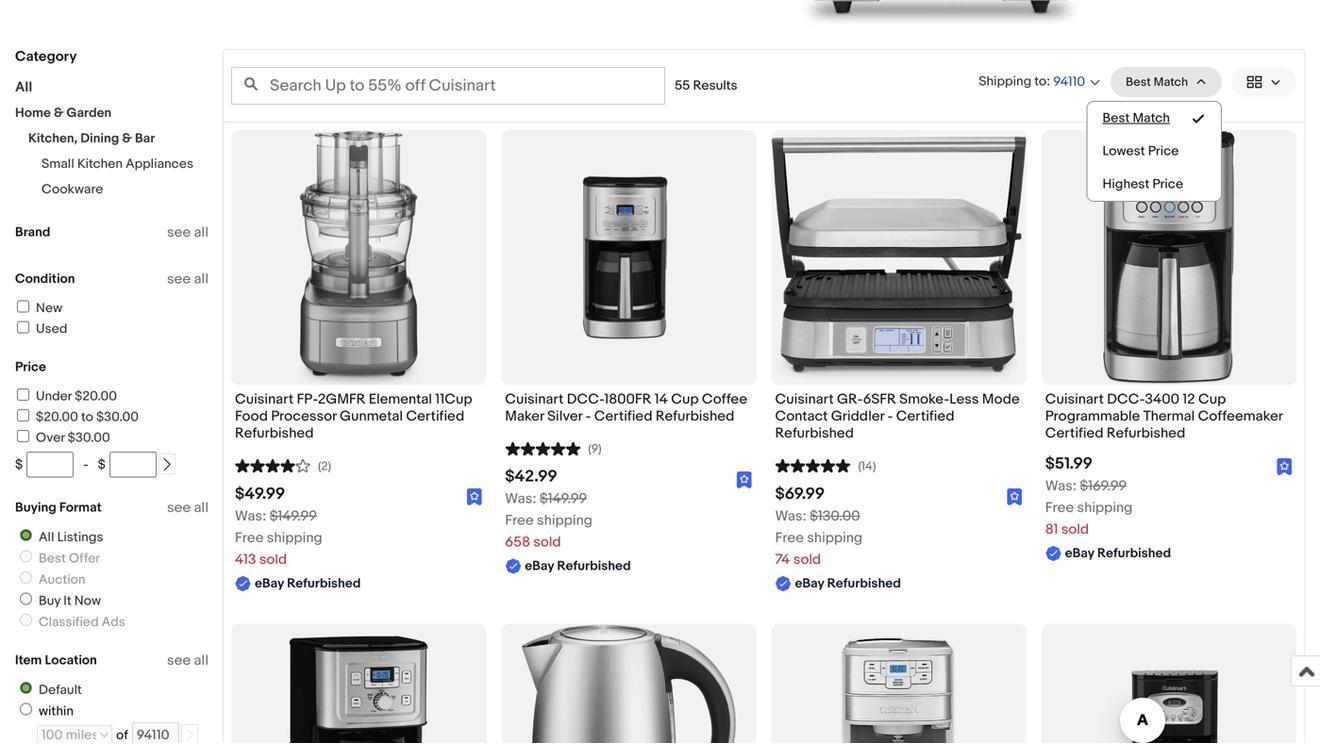 Task type: vqa. For each thing, say whether or not it's contained in the screenshot.
3rd 'see' from the top of the page
yes



Task type: locate. For each thing, give the bounding box(es) containing it.
price up under $20.00 option
[[15, 359, 46, 376]]

buying
[[15, 500, 56, 516]]

ebay
[[1065, 546, 1094, 562], [525, 559, 554, 575], [255, 576, 284, 592], [795, 576, 824, 592]]

2 see from the top
[[167, 271, 191, 288]]

$149.99 inside was: $149.99 free shipping 658 sold
[[540, 491, 587, 508]]

best inside dropdown button
[[1126, 75, 1151, 89]]

maker
[[505, 408, 544, 425]]

was: down $69.99
[[775, 508, 807, 525]]

$149.99 inside was: $149.99 free shipping 413 sold
[[270, 508, 317, 525]]

price
[[1148, 143, 1179, 159], [1152, 176, 1183, 192], [15, 359, 46, 376]]

-
[[586, 408, 591, 425], [887, 408, 893, 425], [83, 457, 88, 473]]

griddler
[[831, 408, 884, 425]]

[object undefined] image
[[737, 471, 752, 489], [1007, 488, 1023, 506], [467, 489, 482, 506], [1007, 489, 1023, 506]]

1800fr
[[604, 391, 651, 408]]

all right all listings radio
[[39, 530, 54, 546]]

free inside was: $149.99 free shipping 658 sold
[[505, 512, 534, 529]]

5 out of 5 stars image up '$42.99'
[[505, 440, 581, 457]]

0 horizontal spatial dcc-
[[567, 391, 604, 408]]

0 horizontal spatial $149.99
[[270, 508, 317, 525]]

& right home
[[54, 105, 64, 121]]

- down over $30.00
[[83, 457, 88, 473]]

all
[[15, 79, 32, 96], [39, 530, 54, 546]]

cup for 14
[[671, 391, 699, 408]]

94110 text field
[[132, 723, 179, 744]]

certified down 11cup
[[406, 408, 464, 425]]

mode
[[982, 391, 1020, 408]]

- inside the cuisinart dcc-1800fr 14 cup coffee maker silver - certified refurbished
[[586, 408, 591, 425]]

sold for $49.99
[[259, 551, 287, 568]]

sold right 413
[[259, 551, 287, 568]]

2 all from the top
[[194, 271, 209, 288]]

dcc- inside the cuisinart dcc-1800fr 14 cup coffee maker silver - certified refurbished
[[567, 391, 604, 408]]

ebay for $49.99
[[255, 576, 284, 592]]

Minimum Value text field
[[27, 452, 74, 478]]

all
[[194, 224, 209, 241], [194, 271, 209, 288], [194, 500, 209, 517], [194, 652, 209, 669]]

shipping inside was: $130.00 free shipping 74 sold
[[807, 530, 863, 547]]

was: down '$42.99'
[[505, 491, 536, 508]]

4 all from the top
[[194, 652, 209, 669]]

home
[[15, 105, 51, 121]]

3 see all from the top
[[167, 500, 209, 517]]

dcc- up 'silver'
[[567, 391, 604, 408]]

price down lowest price link on the top right of page
[[1152, 176, 1183, 192]]

Over $30.00 checkbox
[[17, 430, 29, 443]]

1 vertical spatial best match
[[1103, 110, 1170, 126]]

- for $69.99
[[887, 408, 893, 425]]

now
[[74, 593, 101, 610]]

ebay refurbished down was: $149.99 free shipping 413 sold
[[255, 576, 361, 592]]

listings
[[57, 530, 103, 546]]

2 see all button from the top
[[167, 271, 209, 288]]

$149.99 down $49.99 at the left bottom
[[270, 508, 317, 525]]

was: inside was: $130.00 free shipping 74 sold
[[775, 508, 807, 525]]

free for $69.99
[[775, 530, 804, 547]]

see all button for buying format
[[167, 500, 209, 517]]

see
[[167, 224, 191, 241], [167, 271, 191, 288], [167, 500, 191, 517], [167, 652, 191, 669]]

free for $51.99
[[1045, 499, 1074, 516]]

Default radio
[[20, 682, 32, 694]]

see for buying format
[[167, 500, 191, 517]]

sold inside was: $149.99 free shipping 413 sold
[[259, 551, 287, 568]]

cuisinart cbc-7200pcfr 14 cup programmable coffee maker - certified refurbished image
[[231, 630, 486, 744]]

$ down over $30.00 checkbox
[[15, 457, 23, 473]]

best match button
[[1111, 67, 1222, 97]]

$30.00 down under $20.00
[[96, 410, 139, 426]]

certified down 1800fr
[[594, 408, 652, 425]]

see all button
[[167, 224, 209, 241], [167, 271, 209, 288], [167, 500, 209, 517], [167, 652, 209, 669]]

offer
[[69, 551, 100, 567]]

cookware
[[42, 182, 103, 198]]

0 vertical spatial $20.00
[[75, 389, 117, 405]]

4 see all button from the top
[[167, 652, 209, 669]]

ebay refurbished for $69.99
[[795, 576, 901, 592]]

1 vertical spatial to
[[81, 410, 93, 426]]

0 vertical spatial to
[[1034, 74, 1047, 90]]

cuisinart up food
[[235, 391, 294, 408]]

(2) link
[[235, 457, 331, 474]]

shipping inside was: $149.99 free shipping 413 sold
[[267, 530, 322, 547]]

cuisinart fp-2gmfr elemental 11cup food processor gunmetal certified refurbished
[[235, 391, 472, 442]]

match up the best match link
[[1154, 75, 1188, 89]]

auction link
[[12, 572, 89, 588]]

cuisinart dcc-1100bkfr 12 cup coffeemaker black - certified refurbished image
[[1041, 661, 1296, 744]]

5 out of 5 stars image up $69.99
[[775, 457, 851, 474]]

658
[[505, 534, 530, 551]]

- down 6sfr
[[887, 408, 893, 425]]

to
[[1034, 74, 1047, 90], [81, 410, 93, 426]]

ebay refurbished for $42.99
[[525, 559, 631, 575]]

cuisinart
[[235, 391, 294, 408], [505, 391, 564, 408], [775, 391, 834, 408], [1045, 391, 1104, 408]]

see all button for condition
[[167, 271, 209, 288]]

small
[[42, 156, 74, 172]]

cuisinart jk-17fr cordless electric kettle - certified refurbished image
[[521, 624, 737, 744]]

- inside cuisinart gr-6sfr smoke-less mode contact griddler - certified refurbished
[[887, 408, 893, 425]]

free inside was: $169.99 free shipping 81 sold
[[1045, 499, 1074, 516]]

ebay refurbished down was: $149.99 free shipping 658 sold on the bottom of page
[[525, 559, 631, 575]]

small kitchen appliances link
[[42, 156, 193, 172]]

best offer
[[39, 551, 100, 567]]

5 out of 5 stars image
[[505, 440, 581, 457], [775, 457, 851, 474]]

0 vertical spatial best
[[1126, 75, 1151, 89]]

cuisinart inside cuisinart gr-6sfr smoke-less mode contact griddler - certified refurbished
[[775, 391, 834, 408]]

2 vertical spatial best
[[39, 551, 66, 567]]

dcc- for 1800fr
[[567, 391, 604, 408]]

best match up the best match link
[[1126, 75, 1188, 89]]

best for the best match link
[[1103, 110, 1130, 126]]

was: down $51.99
[[1045, 478, 1077, 495]]

cuisinart up programmable
[[1045, 391, 1104, 408]]

1 horizontal spatial $
[[98, 457, 105, 473]]

3 see from the top
[[167, 500, 191, 517]]

1 vertical spatial all
[[39, 530, 54, 546]]

sold
[[1061, 521, 1089, 538], [533, 534, 561, 551], [259, 551, 287, 568], [793, 551, 821, 568]]

price for highest price
[[1152, 176, 1183, 192]]

0 vertical spatial best match
[[1126, 75, 1188, 89]]

contact
[[775, 408, 828, 425]]

cup inside the cuisinart dcc-1800fr 14 cup coffee maker silver - certified refurbished
[[671, 391, 699, 408]]

0 vertical spatial all
[[15, 79, 32, 96]]

0 horizontal spatial to
[[81, 410, 93, 426]]

dcc- inside cuisinart dcc-3400 12 cup programmable thermal coffeemaker certified refurbished
[[1107, 391, 1145, 408]]

lowest price link
[[1087, 135, 1221, 168]]

all link
[[15, 79, 32, 96]]

1 horizontal spatial all
[[39, 530, 54, 546]]

1 horizontal spatial cup
[[1198, 391, 1226, 408]]

gunmetal
[[340, 408, 403, 425]]

Buy It Now radio
[[20, 593, 32, 605]]

shipping down '$130.00'
[[807, 530, 863, 547]]

see for item location
[[167, 652, 191, 669]]

shipping down $49.99 at the left bottom
[[267, 530, 322, 547]]

certified inside cuisinart gr-6sfr smoke-less mode contact griddler - certified refurbished
[[896, 408, 954, 425]]

shipping down $169.99
[[1077, 499, 1133, 516]]

lowest
[[1103, 143, 1145, 159]]

all for buying format
[[194, 500, 209, 517]]

ebay for $42.99
[[525, 559, 554, 575]]

refurbished down coffee on the right bottom
[[656, 408, 734, 425]]

buy
[[39, 593, 60, 610]]

cuisinart gr-6sfr smoke-less mode contact griddler - certified refurbished link
[[775, 391, 1023, 447]]

to inside shipping to : 94110
[[1034, 74, 1047, 90]]

results
[[693, 78, 737, 94]]

shipping inside was: $149.99 free shipping 658 sold
[[537, 512, 592, 529]]

1 vertical spatial price
[[1152, 176, 1183, 192]]

best up the best match link
[[1126, 75, 1151, 89]]

free up 74
[[775, 530, 804, 547]]

0 horizontal spatial &
[[54, 105, 64, 121]]

was: inside was: $149.99 free shipping 413 sold
[[235, 508, 266, 525]]

ebay refurbished
[[1065, 546, 1171, 562], [525, 559, 631, 575], [255, 576, 361, 592], [795, 576, 901, 592]]

cuisinart fp-2gmfr elemental 11cup food processor gunmetal certified refurbished link
[[235, 391, 482, 447]]

was: inside was: $149.99 free shipping 658 sold
[[505, 491, 536, 508]]

ebay down was: $169.99 free shipping 81 sold on the bottom of page
[[1065, 546, 1094, 562]]

4 out of 5 stars image
[[235, 457, 310, 474]]

1 vertical spatial $30.00
[[68, 430, 110, 446]]

$ for minimum value text field on the left
[[15, 457, 23, 473]]

(14) link
[[775, 457, 876, 474]]

all inside all home & garden kitchen, dining & bar small kitchen appliances cookware
[[15, 79, 32, 96]]

cookware link
[[42, 182, 103, 198]]

cup right 14
[[671, 391, 699, 408]]

2 cup from the left
[[1198, 391, 1226, 408]]

buy it now
[[39, 593, 101, 610]]

1 horizontal spatial -
[[586, 408, 591, 425]]

sold inside was: $130.00 free shipping 74 sold
[[793, 551, 821, 568]]

$20.00 to $30.00 checkbox
[[17, 410, 29, 422]]

1 see all button from the top
[[167, 224, 209, 241]]

under $20.00 link
[[14, 389, 117, 405]]

match inside dropdown button
[[1154, 75, 1188, 89]]

best match
[[1126, 75, 1188, 89], [1103, 110, 1170, 126]]

best up "auction" link
[[39, 551, 66, 567]]

1 $ from the left
[[15, 457, 23, 473]]

new link
[[14, 301, 62, 317]]

cuisinart inside cuisinart fp-2gmfr elemental 11cup food processor gunmetal certified refurbished
[[235, 391, 294, 408]]

1 cup from the left
[[671, 391, 699, 408]]

2 horizontal spatial -
[[887, 408, 893, 425]]

[object undefined] image
[[1277, 458, 1293, 476], [1277, 459, 1293, 476], [737, 472, 752, 489], [467, 488, 482, 506]]

to down under $20.00
[[81, 410, 93, 426]]

location
[[45, 653, 97, 669]]

shipping for $51.99
[[1077, 499, 1133, 516]]

refurbished down 'thermal'
[[1107, 425, 1185, 442]]

elemental
[[369, 391, 432, 408]]

3 cuisinart from the left
[[775, 391, 834, 408]]

Maximum Value text field
[[109, 452, 156, 478]]

All Listings radio
[[20, 529, 32, 542]]

&
[[54, 105, 64, 121], [122, 131, 132, 147]]

1 see all from the top
[[167, 224, 209, 241]]

best match inside dropdown button
[[1126, 75, 1188, 89]]

dining
[[80, 131, 119, 147]]

4 see from the top
[[167, 652, 191, 669]]

$
[[15, 457, 23, 473], [98, 457, 105, 473]]

5 out of 5 stars image for $69.99
[[775, 457, 851, 474]]

3 all from the top
[[194, 500, 209, 517]]

see all for item location
[[167, 652, 209, 669]]

1 horizontal spatial to
[[1034, 74, 1047, 90]]

0 horizontal spatial 5 out of 5 stars image
[[505, 440, 581, 457]]

1 horizontal spatial $149.99
[[540, 491, 587, 508]]

free up 81
[[1045, 499, 1074, 516]]

shipping
[[1077, 499, 1133, 516], [537, 512, 592, 529], [267, 530, 322, 547], [807, 530, 863, 547]]

refurbished down contact
[[775, 425, 854, 442]]

to left 94110
[[1034, 74, 1047, 90]]

was: down $49.99 at the left bottom
[[235, 508, 266, 525]]

2 see all from the top
[[167, 271, 209, 288]]

was:
[[1045, 478, 1077, 495], [505, 491, 536, 508], [235, 508, 266, 525], [775, 508, 807, 525]]

$ for maximum value "text box"
[[98, 457, 105, 473]]

price down the best match link
[[1148, 143, 1179, 159]]

2 $ from the left
[[98, 457, 105, 473]]

- for $42.99
[[586, 408, 591, 425]]

free inside was: $130.00 free shipping 74 sold
[[775, 530, 804, 547]]

4 cuisinart from the left
[[1045, 391, 1104, 408]]

$20.00 to $30.00 link
[[14, 410, 139, 426]]

$20.00 up $20.00 to $30.00
[[75, 389, 117, 405]]

0 vertical spatial price
[[1148, 143, 1179, 159]]

sold right 81
[[1061, 521, 1089, 538]]

sold right 74
[[793, 551, 821, 568]]

shipping for $69.99
[[807, 530, 863, 547]]

ebay down was: $130.00 free shipping 74 sold
[[795, 576, 824, 592]]

(9) link
[[505, 440, 602, 457]]

cuisinart up the maker
[[505, 391, 564, 408]]

refurbished down was: $149.99 free shipping 658 sold on the bottom of page
[[557, 559, 631, 575]]

shipping down '$42.99'
[[537, 512, 592, 529]]

0 horizontal spatial all
[[15, 79, 32, 96]]

free up 658
[[505, 512, 534, 529]]

1 see from the top
[[167, 224, 191, 241]]

ebay down 658
[[525, 559, 554, 575]]

certified
[[406, 408, 464, 425], [594, 408, 652, 425], [896, 408, 954, 425], [1045, 425, 1104, 442]]

dcc-
[[567, 391, 604, 408], [1107, 391, 1145, 408]]

0 vertical spatial match
[[1154, 75, 1188, 89]]

cup for 12
[[1198, 391, 1226, 408]]

best up lowest
[[1103, 110, 1130, 126]]

cuisinart dcc-3400 12 cup programmable thermal coffeemaker certified refurbished image
[[1103, 130, 1235, 385]]

certified inside cuisinart fp-2gmfr elemental 11cup food processor gunmetal certified refurbished
[[406, 408, 464, 425]]

was: $149.99 free shipping 658 sold
[[505, 491, 592, 551]]

0 vertical spatial &
[[54, 105, 64, 121]]

cup inside cuisinart dcc-3400 12 cup programmable thermal coffeemaker certified refurbished
[[1198, 391, 1226, 408]]

was: inside was: $169.99 free shipping 81 sold
[[1045, 478, 1077, 495]]

1 vertical spatial best
[[1103, 110, 1130, 126]]

sold for $51.99
[[1061, 521, 1089, 538]]

2 cuisinart from the left
[[505, 391, 564, 408]]

dcc- up programmable
[[1107, 391, 1145, 408]]

ads
[[102, 615, 125, 631]]

ebay down 413
[[255, 576, 284, 592]]

certified down smoke-
[[896, 408, 954, 425]]

& left bar
[[122, 131, 132, 147]]

all up home
[[15, 79, 32, 96]]

1 dcc- from the left
[[567, 391, 604, 408]]

Used checkbox
[[17, 321, 29, 334]]

0 horizontal spatial $
[[15, 457, 23, 473]]

1 vertical spatial match
[[1133, 110, 1170, 126]]

cuisinart for $69.99
[[775, 391, 834, 408]]

refurbished down food
[[235, 425, 314, 442]]

cuisinart for $49.99
[[235, 391, 294, 408]]

(9)
[[588, 442, 602, 457]]

3 see all button from the top
[[167, 500, 209, 517]]

sold for $69.99
[[793, 551, 821, 568]]

cup right 12
[[1198, 391, 1226, 408]]

smoke-
[[899, 391, 949, 408]]

refurbished
[[656, 408, 734, 425], [235, 425, 314, 442], [775, 425, 854, 442], [1107, 425, 1185, 442], [1097, 546, 1171, 562], [557, 559, 631, 575], [287, 576, 361, 592], [827, 576, 901, 592]]

free for $49.99
[[235, 530, 264, 547]]

$20.00
[[75, 389, 117, 405], [36, 410, 78, 426]]

was: for $49.99
[[235, 508, 266, 525]]

certified down programmable
[[1045, 425, 1104, 442]]

match up lowest price link on the top right of page
[[1133, 110, 1170, 126]]

$30.00 down $20.00 to $30.00
[[68, 430, 110, 446]]

$20.00 down under
[[36, 410, 78, 426]]

cuisinart up contact
[[775, 391, 834, 408]]

0 horizontal spatial cup
[[671, 391, 699, 408]]

free inside was: $149.99 free shipping 413 sold
[[235, 530, 264, 547]]

ebay refurbished down was: $130.00 free shipping 74 sold
[[795, 576, 901, 592]]

4 see all from the top
[[167, 652, 209, 669]]

$ left maximum value "text box"
[[98, 457, 105, 473]]

- right 'silver'
[[586, 408, 591, 425]]

cuisinart inside the cuisinart dcc-1800fr 14 cup coffee maker silver - certified refurbished
[[505, 391, 564, 408]]

match
[[1154, 75, 1188, 89], [1133, 110, 1170, 126]]

best match up lowest price in the top of the page
[[1103, 110, 1170, 126]]

shipping inside was: $169.99 free shipping 81 sold
[[1077, 499, 1133, 516]]

less
[[949, 391, 979, 408]]

refurbished down was: $149.99 free shipping 413 sold
[[287, 576, 361, 592]]

1 horizontal spatial dcc-
[[1107, 391, 1145, 408]]

1 cuisinart from the left
[[235, 391, 294, 408]]

(14)
[[858, 459, 876, 474]]

free up 413
[[235, 530, 264, 547]]

1 all from the top
[[194, 224, 209, 241]]

default link
[[12, 682, 86, 699]]

1 horizontal spatial 5 out of 5 stars image
[[775, 457, 851, 474]]

sold inside was: $169.99 free shipping 81 sold
[[1061, 521, 1089, 538]]

cuisinart gr-6sfr smoke-less mode contact griddler - certified refurbished
[[775, 391, 1020, 442]]

gr-
[[837, 391, 863, 408]]

ebay refurbished down was: $169.99 free shipping 81 sold on the bottom of page
[[1065, 546, 1171, 562]]

$149.99 down '$42.99'
[[540, 491, 587, 508]]

1 horizontal spatial &
[[122, 131, 132, 147]]

sold right 658
[[533, 534, 561, 551]]

sold inside was: $149.99 free shipping 658 sold
[[533, 534, 561, 551]]

2 dcc- from the left
[[1107, 391, 1145, 408]]

sold for $42.99
[[533, 534, 561, 551]]



Task type: describe. For each thing, give the bounding box(es) containing it.
to for $30.00
[[81, 410, 93, 426]]

6sfr
[[863, 391, 896, 408]]

1 vertical spatial &
[[122, 131, 132, 147]]

ebay for $51.99
[[1065, 546, 1094, 562]]

certified inside the cuisinart dcc-1800fr 14 cup coffee maker silver - certified refurbished
[[594, 408, 652, 425]]

fp-
[[297, 391, 318, 408]]

processor
[[271, 408, 336, 425]]

was: for $69.99
[[775, 508, 807, 525]]

Classified Ads radio
[[20, 614, 32, 627]]

413
[[235, 551, 256, 568]]

brand
[[15, 225, 50, 241]]

cuisinart dcc-1800fr 14 cup coffee maker silver - certified refurbished link
[[505, 391, 752, 430]]

classified
[[39, 615, 99, 631]]

all listings
[[39, 530, 103, 546]]

price for lowest price
[[1148, 143, 1179, 159]]

condition
[[15, 271, 75, 287]]

cuisinart fp-2gmfr elemental 11cup food processor gunmetal certified refurbished image
[[231, 130, 486, 385]]

match for the best match link
[[1133, 110, 1170, 126]]

refurbished inside cuisinart dcc-3400 12 cup programmable thermal coffeemaker certified refurbished
[[1107, 425, 1185, 442]]

55
[[675, 78, 690, 94]]

submit price range image
[[160, 458, 173, 472]]

1 vertical spatial $20.00
[[36, 410, 78, 426]]

best match link
[[1087, 102, 1221, 135]]

Best Offer radio
[[20, 551, 32, 563]]

11cup
[[435, 391, 472, 408]]

New checkbox
[[17, 301, 29, 313]]

within radio
[[20, 703, 32, 716]]

thermal
[[1143, 408, 1195, 425]]

programmable
[[1045, 408, 1140, 425]]

Enter your search keyword text field
[[231, 67, 665, 105]]

all for item location
[[194, 652, 209, 669]]

coffeemaker
[[1198, 408, 1283, 425]]

was: $169.99 free shipping 81 sold
[[1045, 478, 1133, 538]]

over $30.00
[[36, 430, 110, 446]]

cuisinart inside cuisinart dcc-3400 12 cup programmable thermal coffeemaker certified refurbished
[[1045, 391, 1104, 408]]

refurbished inside the cuisinart dcc-1800fr 14 cup coffee maker silver - certified refurbished
[[656, 408, 734, 425]]

$149.99 for $49.99
[[270, 508, 317, 525]]

all for condition
[[194, 271, 209, 288]]

0 vertical spatial $30.00
[[96, 410, 139, 426]]

:
[[1047, 74, 1050, 90]]

refurbished down was: $130.00 free shipping 74 sold
[[827, 576, 901, 592]]

category
[[15, 48, 77, 65]]

shipping
[[979, 74, 1031, 90]]

over
[[36, 430, 65, 446]]

under $20.00
[[36, 389, 117, 405]]

classified ads
[[39, 615, 125, 631]]

kitchen
[[77, 156, 123, 172]]

certified inside cuisinart dcc-3400 12 cup programmable thermal coffeemaker certified refurbished
[[1045, 425, 1104, 442]]

Auction radio
[[20, 572, 32, 584]]

new
[[36, 301, 62, 317]]

best match for the best match link
[[1103, 110, 1170, 126]]

$42.99
[[505, 467, 557, 487]]

over $30.00 link
[[14, 430, 110, 446]]

to for :
[[1034, 74, 1047, 90]]

94110
[[1053, 74, 1085, 90]]

highest price link
[[1087, 168, 1221, 201]]

garden
[[67, 105, 112, 121]]

see for condition
[[167, 271, 191, 288]]

$69.99
[[775, 484, 825, 504]]

format
[[59, 500, 102, 516]]

best for best match dropdown button
[[1126, 75, 1151, 89]]

see for brand
[[167, 224, 191, 241]]

2gmfr
[[318, 391, 366, 408]]

refurbished inside cuisinart gr-6sfr smoke-less mode contact griddler - certified refurbished
[[775, 425, 854, 442]]

all for all listings
[[39, 530, 54, 546]]

kitchen,
[[28, 131, 78, 147]]

(2)
[[318, 459, 331, 474]]

all for all home & garden kitchen, dining & bar small kitchen appliances cookware
[[15, 79, 32, 96]]

free for $42.99
[[505, 512, 534, 529]]

see all button for brand
[[167, 224, 209, 241]]

81
[[1045, 521, 1058, 538]]

under
[[36, 389, 72, 405]]

item location
[[15, 653, 97, 669]]

refurbished down was: $169.99 free shipping 81 sold on the bottom of page
[[1097, 546, 1171, 562]]

match for best match dropdown button
[[1154, 75, 1188, 89]]

cuisinart dcc-3400 12 cup programmable thermal coffeemaker certified refurbished
[[1045, 391, 1283, 442]]

auction
[[39, 572, 85, 588]]

see all for buying format
[[167, 500, 209, 517]]

cuisinart dgb-400ssfr grind and brew 12 cup coffeemaker - certified refurbished image
[[771, 624, 1026, 744]]

ebay refurbished for $49.99
[[255, 576, 361, 592]]

was: for $51.99
[[1045, 478, 1077, 495]]

$49.99
[[235, 484, 285, 504]]

lowest price
[[1103, 143, 1179, 159]]

3400
[[1145, 391, 1179, 408]]

cuisinart dcc-1800fr 14 cup coffee maker silver - certified refurbished image
[[501, 168, 756, 348]]

silver
[[547, 408, 582, 425]]

see all button for item location
[[167, 652, 209, 669]]

cuisinart dcc-1800fr 14 cup coffee maker silver - certified refurbished
[[505, 391, 747, 425]]

all listings link
[[12, 529, 107, 546]]

Under $20.00 checkbox
[[17, 389, 29, 401]]

dcc- for 3400
[[1107, 391, 1145, 408]]

shipping for $49.99
[[267, 530, 322, 547]]

$149.99 for $42.99
[[540, 491, 587, 508]]

refurbished inside cuisinart fp-2gmfr elemental 11cup food processor gunmetal certified refurbished
[[235, 425, 314, 442]]

shipping for $42.99
[[537, 512, 592, 529]]

view: gallery view image
[[1246, 72, 1281, 92]]

0 horizontal spatial -
[[83, 457, 88, 473]]

see all for condition
[[167, 271, 209, 288]]

74
[[775, 551, 790, 568]]

best inside 'link'
[[39, 551, 66, 567]]

buy it now link
[[12, 593, 105, 610]]

item
[[15, 653, 42, 669]]

was: $149.99 free shipping 413 sold
[[235, 508, 322, 568]]

all for brand
[[194, 224, 209, 241]]

see all for brand
[[167, 224, 209, 241]]

14
[[655, 391, 668, 408]]

buying format
[[15, 500, 102, 516]]

ebay for $69.99
[[795, 576, 824, 592]]

$130.00
[[810, 508, 860, 525]]

it
[[63, 593, 71, 610]]

ebay refurbished for $51.99
[[1065, 546, 1171, 562]]

5 out of 5 stars image for $42.99
[[505, 440, 581, 457]]

cuisinart gr-6sfr smoke-less mode contact griddler - certified refurbished image
[[771, 136, 1026, 379]]

55 results
[[675, 78, 737, 94]]

$51.99
[[1045, 454, 1093, 474]]

appliances
[[126, 156, 193, 172]]

best match for best match dropdown button
[[1126, 75, 1188, 89]]

used
[[36, 321, 67, 337]]

12
[[1183, 391, 1195, 408]]

classified ads link
[[12, 614, 129, 631]]

within
[[39, 704, 74, 720]]

go image
[[183, 729, 196, 742]]

cuisinart for $42.99
[[505, 391, 564, 408]]

was: for $42.99
[[505, 491, 536, 508]]

bar
[[135, 131, 155, 147]]

2 vertical spatial price
[[15, 359, 46, 376]]

food
[[235, 408, 268, 425]]

highest
[[1103, 176, 1150, 192]]



